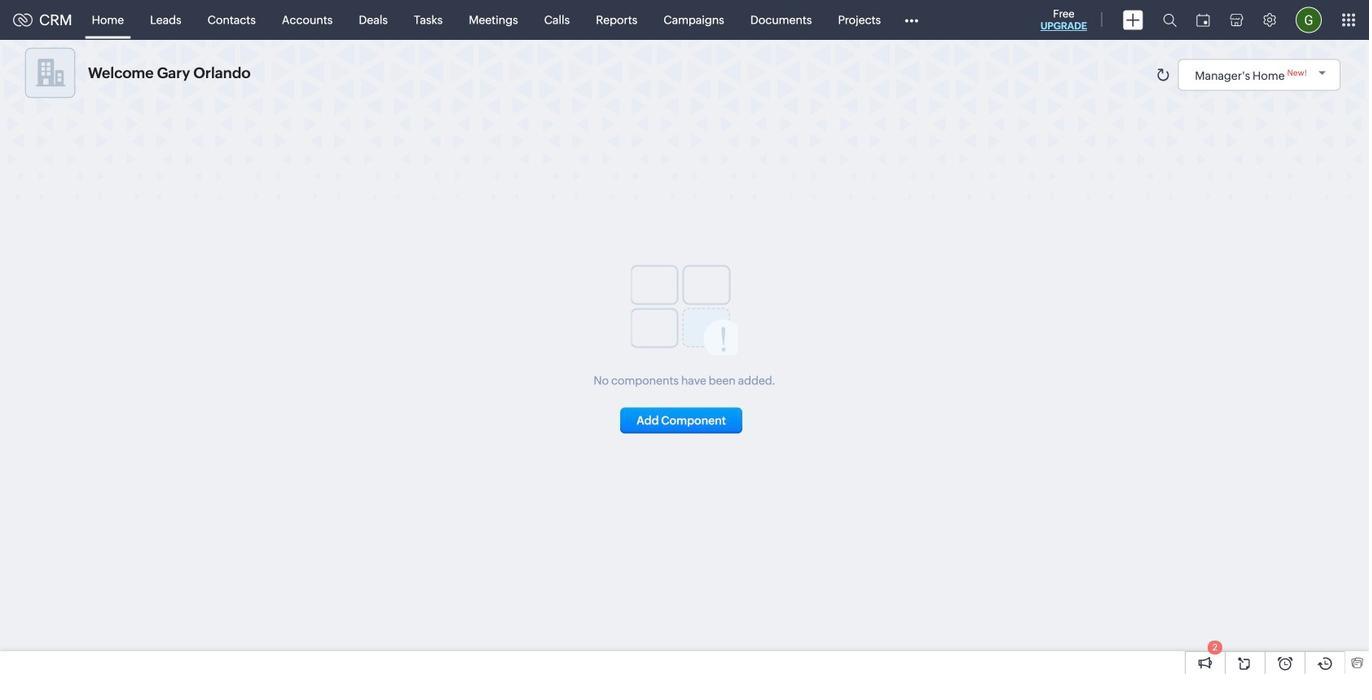 Task type: locate. For each thing, give the bounding box(es) containing it.
logo image
[[13, 13, 33, 26]]

calendar image
[[1197, 13, 1211, 26]]

profile element
[[1286, 0, 1332, 40]]

Other Modules field
[[894, 7, 929, 33]]

search element
[[1153, 0, 1187, 40]]



Task type: describe. For each thing, give the bounding box(es) containing it.
profile image
[[1296, 7, 1322, 33]]

search image
[[1163, 13, 1177, 27]]

create menu image
[[1123, 10, 1144, 30]]

create menu element
[[1114, 0, 1153, 40]]



Task type: vqa. For each thing, say whether or not it's contained in the screenshot.
field
no



